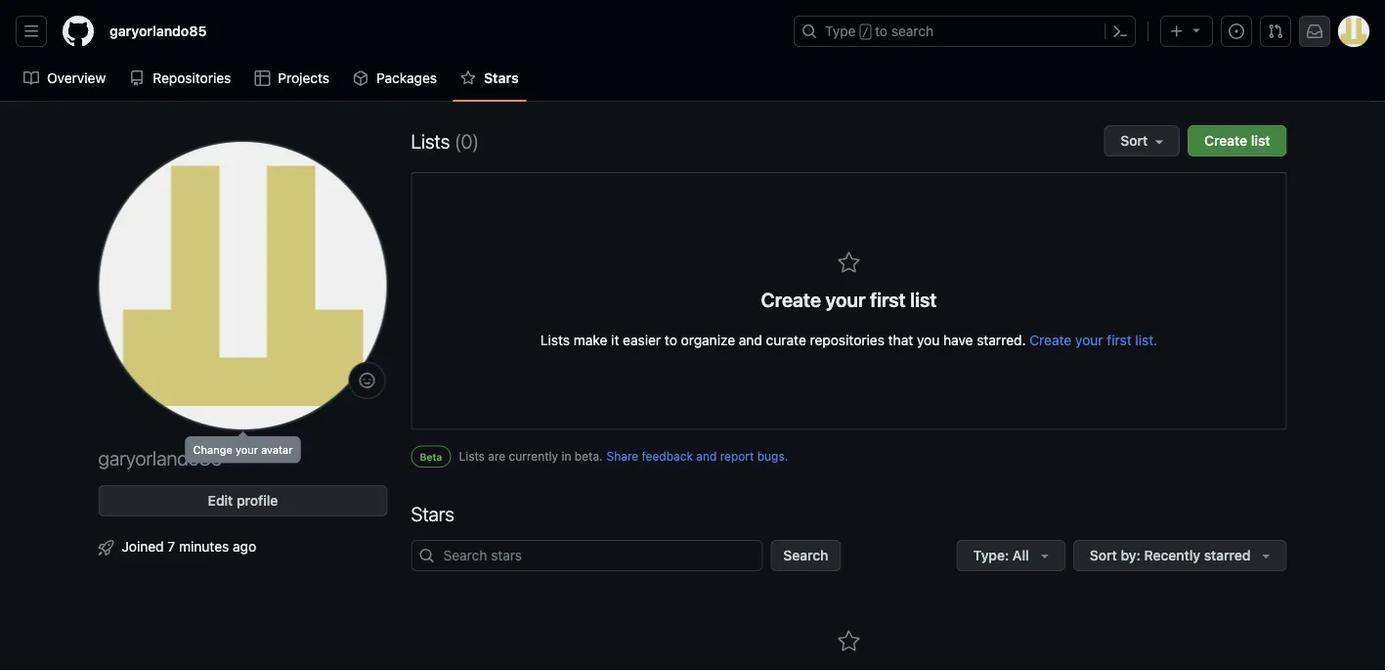 Task type: describe. For each thing, give the bounding box(es) containing it.
projects
[[278, 70, 330, 86]]

create for create list
[[1205, 133, 1248, 149]]

1 horizontal spatial first
[[1108, 332, 1132, 348]]

0 horizontal spatial first
[[871, 288, 906, 311]]

0 horizontal spatial and
[[697, 449, 717, 463]]

have
[[944, 332, 974, 348]]

book image
[[23, 70, 39, 86]]

overview link
[[16, 64, 114, 93]]

repositories
[[810, 332, 885, 348]]

lists for lists make it easier to organize and curate repositories that you have starred.
[[541, 332, 570, 348]]

type: all
[[974, 547, 1030, 563]]

type / to search
[[826, 23, 934, 39]]

rocket image
[[98, 540, 114, 556]]

edit profile button
[[98, 485, 388, 516]]

0 vertical spatial to
[[876, 23, 888, 39]]

garyorlando85 link
[[102, 16, 215, 47]]

star image for create your first list
[[838, 251, 861, 275]]

minutes
[[179, 538, 229, 554]]

create your first list
[[762, 288, 937, 311]]

repo image
[[129, 70, 145, 86]]

by:
[[1121, 547, 1141, 563]]

are
[[488, 449, 506, 463]]

command palette image
[[1113, 23, 1129, 39]]

list inside button
[[1252, 133, 1271, 149]]

change your avatar image
[[98, 141, 388, 430]]

that
[[889, 332, 914, 348]]

profile
[[237, 492, 278, 509]]

0 vertical spatial your
[[826, 288, 866, 311]]

overview
[[47, 70, 106, 86]]

search
[[784, 547, 829, 563]]

report
[[721, 449, 754, 463]]

sort for sort
[[1121, 133, 1149, 149]]

triangle down image inside type: all button
[[1038, 548, 1053, 563]]

make
[[574, 332, 608, 348]]

beta.
[[575, 449, 603, 463]]

curate
[[767, 332, 807, 348]]

search
[[892, 23, 934, 39]]

triangle down image
[[1259, 548, 1275, 563]]

sort by: recently starred button
[[1074, 540, 1288, 571]]

2 vertical spatial lists
[[459, 449, 485, 463]]

create list button
[[1188, 125, 1288, 156]]

joined
[[122, 538, 164, 554]]

bugs.
[[758, 449, 789, 463]]

notifications image
[[1308, 23, 1323, 39]]

type:
[[974, 547, 1010, 563]]

packages link
[[345, 64, 445, 93]]

share feedback and report bugs. link
[[607, 447, 789, 465]]

share
[[607, 449, 639, 463]]

1 horizontal spatial stars
[[484, 70, 519, 86]]

sort for sort by: recently starred
[[1090, 547, 1118, 563]]

2 vertical spatial create
[[1030, 332, 1072, 348]]

it
[[611, 332, 620, 348]]



Task type: locate. For each thing, give the bounding box(es) containing it.
type
[[826, 23, 856, 39]]

create for create your first list
[[762, 288, 822, 311]]

star image right packages
[[461, 70, 476, 86]]

feedback
[[642, 449, 693, 463]]

1 horizontal spatial to
[[876, 23, 888, 39]]

create up curate
[[762, 288, 822, 311]]

list
[[1252, 133, 1271, 149], [911, 288, 937, 311]]

1 vertical spatial triangle down image
[[1038, 548, 1053, 563]]

star image down search button
[[838, 630, 861, 653]]

repositories link
[[121, 64, 239, 93]]

first left list.
[[1108, 332, 1132, 348]]

Search stars search field
[[411, 540, 763, 571]]

0 vertical spatial stars
[[484, 70, 519, 86]]

1 vertical spatial first
[[1108, 332, 1132, 348]]

lists left make
[[541, 332, 570, 348]]

stars up search icon
[[411, 502, 455, 525]]

1 horizontal spatial and
[[739, 332, 763, 348]]

1 vertical spatial list
[[911, 288, 937, 311]]

/
[[862, 25, 869, 39]]

organize
[[681, 332, 736, 348]]

sort by: recently starred
[[1090, 547, 1252, 563]]

0 horizontal spatial sort
[[1090, 547, 1118, 563]]

first up that
[[871, 288, 906, 311]]

1 vertical spatial stars
[[411, 502, 455, 525]]

stars
[[484, 70, 519, 86], [411, 502, 455, 525]]

lists
[[411, 129, 450, 152], [541, 332, 570, 348], [459, 449, 485, 463]]

garyorlando85 inside garyorlando85 link
[[110, 23, 207, 39]]

triangle down image
[[1189, 22, 1205, 38], [1038, 548, 1053, 563]]

0 horizontal spatial triangle down image
[[1038, 548, 1053, 563]]

smiley image
[[359, 373, 375, 388]]

your
[[826, 288, 866, 311], [1076, 332, 1104, 348]]

1 vertical spatial your
[[1076, 332, 1104, 348]]

feature release label: beta element
[[411, 446, 451, 467]]

0 horizontal spatial stars
[[411, 502, 455, 525]]

1 vertical spatial star image
[[838, 251, 861, 275]]

recently
[[1145, 547, 1201, 563]]

starred.
[[977, 332, 1027, 348]]

to
[[876, 23, 888, 39], [665, 332, 678, 348]]

create your first list. button
[[1030, 330, 1158, 351]]

0 horizontal spatial to
[[665, 332, 678, 348]]

1 horizontal spatial create
[[1030, 332, 1072, 348]]

ago
[[233, 538, 256, 554]]

create list
[[1205, 133, 1271, 149]]

star image inside stars link
[[461, 70, 476, 86]]

0 vertical spatial star image
[[461, 70, 476, 86]]

(0)
[[455, 129, 479, 152]]

1 horizontal spatial triangle down image
[[1189, 22, 1205, 38]]

star image for stars
[[461, 70, 476, 86]]

stars right packages
[[484, 70, 519, 86]]

1 vertical spatial garyorlando85
[[98, 446, 222, 469]]

first
[[871, 288, 906, 311], [1108, 332, 1132, 348]]

plus image
[[1170, 23, 1185, 39]]

list.
[[1136, 332, 1158, 348]]

lists make it easier to organize and curate repositories that you have starred. create your first list.
[[541, 332, 1158, 348]]

create inside button
[[1205, 133, 1248, 149]]

0 vertical spatial triangle down image
[[1189, 22, 1205, 38]]

lists for lists
[[411, 129, 450, 152]]

lists left (0)
[[411, 129, 450, 152]]

projects link
[[247, 64, 338, 93]]

create right starred. in the right of the page
[[1030, 332, 1072, 348]]

easier
[[623, 332, 661, 348]]

homepage image
[[63, 16, 94, 47]]

in
[[562, 449, 572, 463]]

your left list.
[[1076, 332, 1104, 348]]

type: all button
[[957, 540, 1066, 571]]

lists (0)
[[411, 129, 479, 152]]

edit profile
[[208, 492, 278, 509]]

0 vertical spatial first
[[871, 288, 906, 311]]

0 vertical spatial garyorlando85
[[110, 23, 207, 39]]

starred
[[1205, 547, 1252, 563]]

create right sort popup button
[[1205, 133, 1248, 149]]

star image up create your first list
[[838, 251, 861, 275]]

1 vertical spatial lists
[[541, 332, 570, 348]]

sort inside popup button
[[1121, 133, 1149, 149]]

1 vertical spatial create
[[762, 288, 822, 311]]

0 horizontal spatial list
[[911, 288, 937, 311]]

joined 7 minutes ago
[[122, 538, 256, 554]]

all
[[1013, 547, 1030, 563]]

issue opened image
[[1229, 23, 1245, 39]]

your up repositories
[[826, 288, 866, 311]]

0 horizontal spatial lists
[[411, 129, 450, 152]]

1 horizontal spatial sort
[[1121, 133, 1149, 149]]

packages
[[377, 70, 437, 86]]

1 vertical spatial sort
[[1090, 547, 1118, 563]]

repositories
[[153, 70, 231, 86]]

2 horizontal spatial lists
[[541, 332, 570, 348]]

1 horizontal spatial list
[[1252, 133, 1271, 149]]

1 horizontal spatial lists
[[459, 449, 485, 463]]

garyorlando85
[[110, 23, 207, 39], [98, 446, 222, 469]]

0 horizontal spatial create
[[762, 288, 822, 311]]

0 vertical spatial sort
[[1121, 133, 1149, 149]]

garyorlando85 up edit in the bottom of the page
[[98, 446, 222, 469]]

1 vertical spatial to
[[665, 332, 678, 348]]

currently
[[509, 449, 559, 463]]

lists left the are at the bottom left
[[459, 449, 485, 463]]

2 vertical spatial star image
[[838, 630, 861, 653]]

you
[[917, 332, 940, 348]]

and left curate
[[739, 332, 763, 348]]

search image
[[419, 548, 435, 563]]

7
[[168, 538, 175, 554]]

0 vertical spatial and
[[739, 332, 763, 348]]

0 vertical spatial list
[[1252, 133, 1271, 149]]

sort inside button
[[1090, 547, 1118, 563]]

1 vertical spatial and
[[697, 449, 717, 463]]

garyorlando85 up repo icon
[[110, 23, 207, 39]]

table image
[[255, 70, 270, 86]]

0 vertical spatial lists
[[411, 129, 450, 152]]

and
[[739, 332, 763, 348], [697, 449, 717, 463]]

beta
[[420, 451, 442, 462]]

0 horizontal spatial your
[[826, 288, 866, 311]]

edit
[[208, 492, 233, 509]]

create
[[1205, 133, 1248, 149], [762, 288, 822, 311], [1030, 332, 1072, 348]]

star image
[[461, 70, 476, 86], [838, 251, 861, 275], [838, 630, 861, 653]]

lists are currently in beta. share feedback and report bugs.
[[459, 449, 789, 463]]

sort button
[[1105, 125, 1181, 156]]

0 vertical spatial create
[[1205, 133, 1248, 149]]

and left report
[[697, 449, 717, 463]]

triangle down image right the plus image
[[1189, 22, 1205, 38]]

search button
[[771, 540, 842, 571]]

1 horizontal spatial your
[[1076, 332, 1104, 348]]

to right easier
[[665, 332, 678, 348]]

to right /
[[876, 23, 888, 39]]

package image
[[353, 70, 369, 86]]

stars link
[[453, 64, 527, 93]]

git pull request image
[[1269, 23, 1284, 39]]

2 horizontal spatial create
[[1205, 133, 1248, 149]]

sort
[[1121, 133, 1149, 149], [1090, 547, 1118, 563]]

triangle down image right all
[[1038, 548, 1053, 563]]



Task type: vqa. For each thing, say whether or not it's contained in the screenshot.
'starred.'
yes



